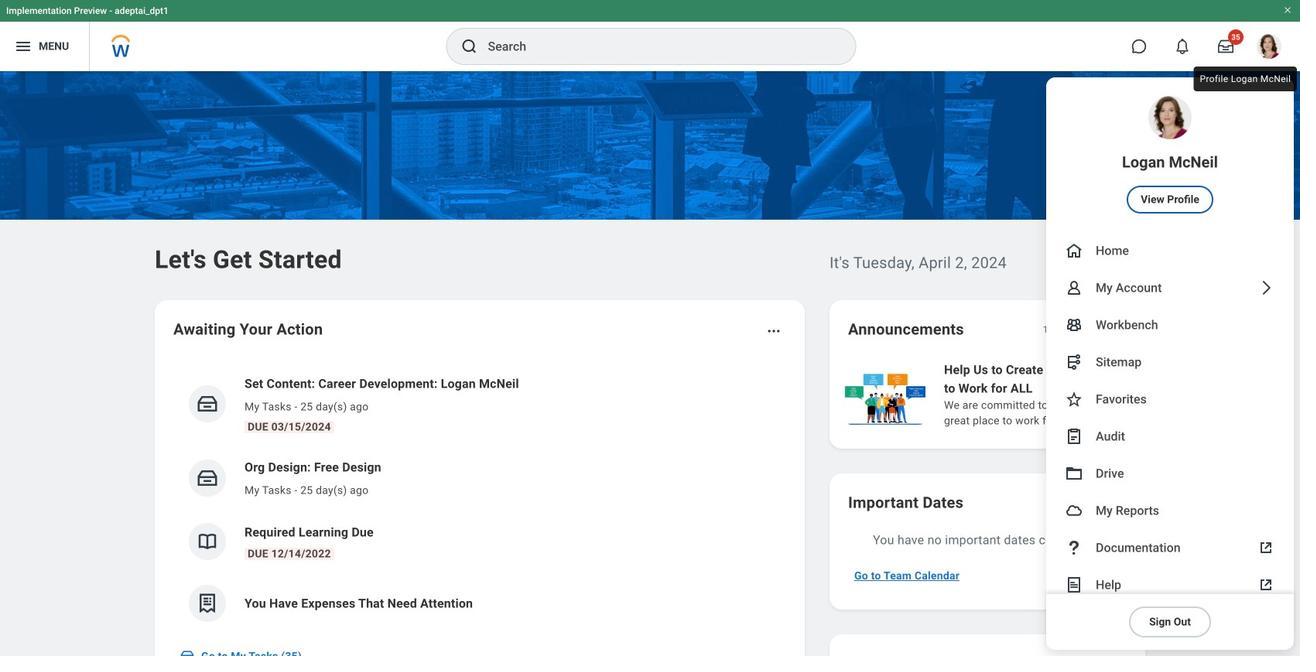Task type: locate. For each thing, give the bounding box(es) containing it.
0 horizontal spatial list
[[173, 362, 787, 635]]

related actions image
[[767, 324, 782, 339]]

list
[[842, 359, 1301, 431], [173, 362, 787, 635]]

6 menu item from the top
[[1047, 418, 1295, 455]]

3 menu item from the top
[[1047, 307, 1295, 344]]

question image
[[1065, 539, 1084, 558]]

1 horizontal spatial list
[[842, 359, 1301, 431]]

1 menu item from the top
[[1047, 77, 1295, 232]]

0 horizontal spatial inbox image
[[180, 649, 195, 657]]

2 ext link image from the top
[[1257, 576, 1276, 595]]

1 ext link image from the top
[[1257, 539, 1276, 558]]

inbox image
[[196, 393, 219, 416], [180, 649, 195, 657]]

menu item
[[1047, 77, 1295, 232], [1047, 232, 1295, 269], [1047, 307, 1295, 344], [1047, 344, 1295, 381], [1047, 381, 1295, 418], [1047, 418, 1295, 455], [1047, 455, 1295, 492], [1047, 492, 1295, 530], [1047, 530, 1295, 567], [1047, 567, 1295, 604]]

banner
[[0, 0, 1301, 650]]

star image
[[1065, 390, 1084, 409]]

1 vertical spatial ext link image
[[1257, 576, 1276, 595]]

menu
[[1047, 77, 1295, 650]]

close environment banner image
[[1284, 5, 1293, 15]]

inbox image
[[196, 467, 219, 490]]

7 menu item from the top
[[1047, 455, 1295, 492]]

book open image
[[196, 530, 219, 554]]

inbox image inside list
[[196, 393, 219, 416]]

0 vertical spatial ext link image
[[1257, 539, 1276, 558]]

ext link image
[[1257, 539, 1276, 558], [1257, 576, 1276, 595]]

status
[[1043, 324, 1069, 336]]

1 vertical spatial inbox image
[[180, 649, 195, 657]]

0 vertical spatial inbox image
[[196, 393, 219, 416]]

search image
[[460, 37, 479, 56]]

main content
[[0, 71, 1301, 657]]

logan mcneil image
[[1257, 34, 1282, 59]]

endpoints image
[[1065, 353, 1084, 372]]

1 horizontal spatial inbox image
[[196, 393, 219, 416]]

chevron right small image
[[1107, 322, 1123, 338]]

notifications large image
[[1175, 39, 1191, 54]]

Search Workday  search field
[[488, 29, 824, 63]]

tooltip
[[1191, 63, 1301, 94]]



Task type: vqa. For each thing, say whether or not it's contained in the screenshot.
the avatar on the right bottom of the page
yes



Task type: describe. For each thing, give the bounding box(es) containing it.
4 menu item from the top
[[1047, 344, 1295, 381]]

5 menu item from the top
[[1047, 381, 1295, 418]]

document image
[[1065, 576, 1084, 595]]

contact card matrix manager image
[[1065, 316, 1084, 335]]

justify image
[[14, 37, 33, 56]]

paste image
[[1065, 427, 1084, 446]]

home image
[[1065, 242, 1084, 260]]

ext link image for document "icon"
[[1257, 576, 1276, 595]]

dashboard expenses image
[[196, 592, 219, 616]]

9 menu item from the top
[[1047, 530, 1295, 567]]

10 menu item from the top
[[1047, 567, 1295, 604]]

avatar image
[[1065, 502, 1084, 520]]

ext link image for question icon
[[1257, 539, 1276, 558]]

inbox large image
[[1219, 39, 1234, 54]]

2 menu item from the top
[[1047, 232, 1295, 269]]

8 menu item from the top
[[1047, 492, 1295, 530]]

folder open image
[[1065, 465, 1084, 483]]

chevron left small image
[[1079, 322, 1095, 338]]



